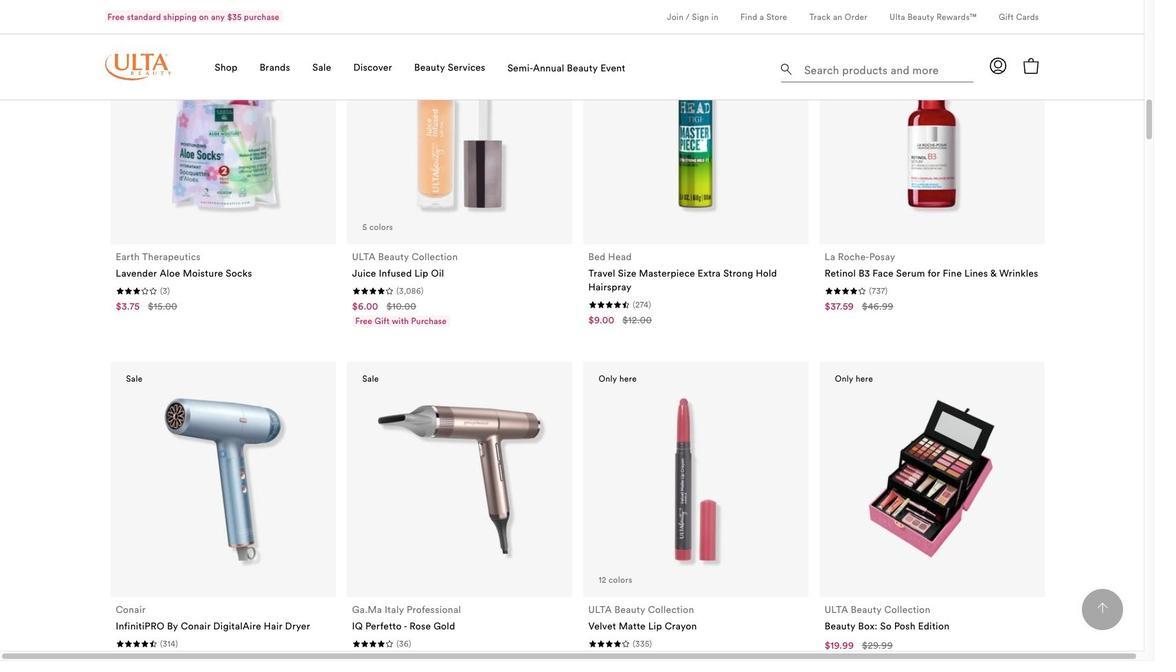 Task type: describe. For each thing, give the bounding box(es) containing it.
Search products and more search field
[[803, 55, 970, 79]]

ulta beauty collection beauty box: so posh edition image
[[842, 390, 1023, 570]]

ulta beauty collection juice infused lip oil image
[[369, 37, 550, 217]]

0 items in bag image
[[1023, 58, 1040, 74]]

back to top image
[[1098, 604, 1109, 615]]

log in to your ulta account image
[[990, 57, 1007, 74]]

ga.ma italy professional iq perfetto - rose gold image
[[369, 390, 550, 570]]



Task type: vqa. For each thing, say whether or not it's contained in the screenshot.
TRACK AN ORDER
no



Task type: locate. For each thing, give the bounding box(es) containing it.
la roche-posay retinol b3 face serum for fine lines & wrinkles image
[[842, 37, 1023, 217]]

bed head travel size masterpiece extra strong hold hairspray image
[[606, 37, 786, 217]]

None search field
[[781, 52, 974, 85]]

ulta beauty collection velvet matte lip crayon image
[[606, 390, 786, 570]]

earth therapeutics lavender aloe moisture socks image
[[133, 37, 313, 217]]

conair infinitipro by conair digitalaire hair dryer image
[[133, 390, 313, 570]]



